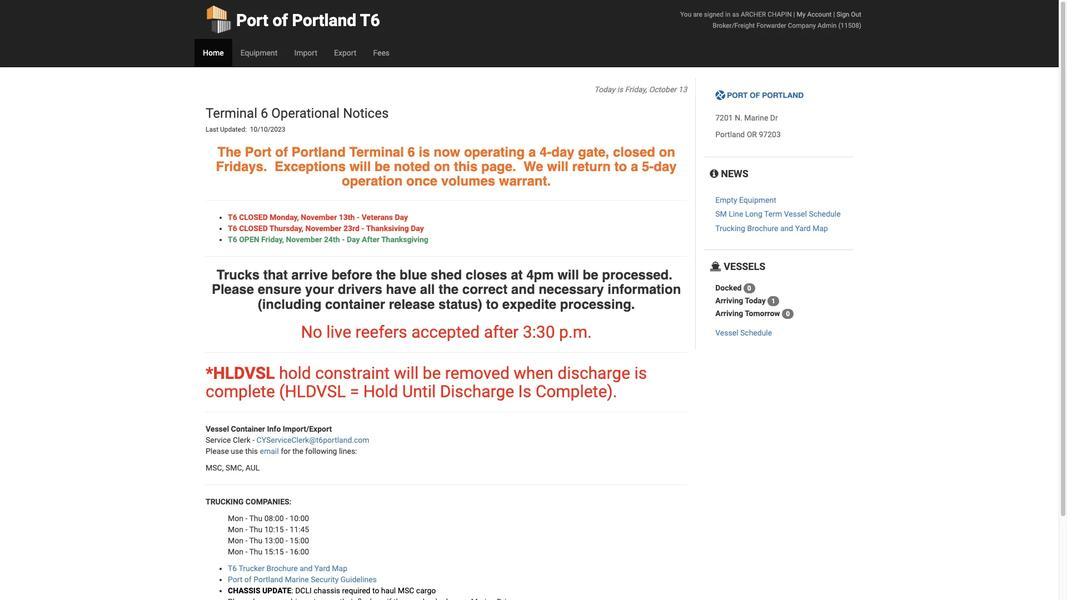 Task type: locate. For each thing, give the bounding box(es) containing it.
will right exceptions on the top of the page
[[350, 159, 371, 175]]

and inside empty equipment sm line long term vessel schedule trucking brochure and yard map
[[781, 224, 794, 233]]

map down sm line long term vessel schedule link
[[813, 224, 829, 233]]

and down sm line long term vessel schedule link
[[781, 224, 794, 233]]

sm
[[716, 210, 727, 219]]

portland
[[292, 11, 357, 30], [716, 130, 745, 139], [292, 144, 346, 160], [254, 576, 283, 584]]

empty
[[716, 196, 738, 205]]

admin
[[818, 22, 837, 29]]

1 vertical spatial port
[[245, 144, 272, 160]]

schedule right term
[[809, 210, 841, 219]]

equipment inside empty equipment sm line long term vessel schedule trucking brochure and yard map
[[740, 196, 777, 205]]

0 horizontal spatial schedule
[[741, 329, 773, 338]]

arriving down docked
[[716, 296, 744, 305]]

port of portland t6 image
[[716, 90, 805, 101]]

a left 5-
[[631, 159, 639, 175]]

1 vertical spatial equipment
[[740, 196, 777, 205]]

portland or 97203
[[716, 130, 781, 139]]

t6 left the open
[[228, 235, 237, 244]]

2 horizontal spatial to
[[615, 159, 627, 175]]

0 vertical spatial and
[[781, 224, 794, 233]]

1 vertical spatial 0
[[786, 310, 790, 318]]

1 vertical spatial vessel
[[716, 329, 739, 338]]

after
[[362, 235, 380, 244]]

2 vertical spatial is
[[635, 364, 647, 383]]

1 horizontal spatial today
[[745, 296, 766, 305]]

- right clerk
[[253, 436, 255, 445]]

once
[[407, 174, 438, 189]]

the
[[376, 267, 396, 283], [439, 282, 459, 298], [293, 447, 304, 456]]

15:15
[[265, 548, 284, 557]]

0 vertical spatial 6
[[261, 106, 268, 121]]

0 horizontal spatial the
[[293, 447, 304, 456]]

will right 4pm
[[558, 267, 579, 283]]

day up thanksgiving
[[411, 224, 424, 233]]

map inside t6 trucker brochure and yard map port of portland marine security guidelines chassis update : dcli chassis required to haul msc cargo
[[332, 564, 348, 573]]

day left info circle icon
[[654, 159, 677, 175]]

1 horizontal spatial to
[[486, 297, 499, 312]]

you
[[681, 11, 692, 18]]

2 horizontal spatial the
[[439, 282, 459, 298]]

1
[[772, 298, 776, 305]]

november
[[301, 213, 337, 222], [306, 224, 342, 233], [286, 235, 322, 244]]

1 horizontal spatial equipment
[[740, 196, 777, 205]]

guidelines
[[341, 576, 377, 584]]

import/export
[[283, 425, 332, 434]]

1 vertical spatial arriving
[[716, 309, 744, 318]]

0 vertical spatial brochure
[[748, 224, 779, 233]]

for
[[281, 447, 291, 456]]

(including
[[258, 297, 322, 312]]

0 horizontal spatial yard
[[315, 564, 330, 573]]

please inside trucks that arrive before the blue shed closes at 4pm will be processed. please ensure your drivers have all the correct and necessary information (including container release status) to expedite processing.
[[212, 282, 254, 298]]

last
[[206, 126, 219, 134]]

schedule down tomorrow
[[741, 329, 773, 338]]

10/10/2023
[[250, 126, 286, 134]]

0 horizontal spatial 6
[[261, 106, 268, 121]]

marine
[[745, 114, 769, 123], [285, 576, 309, 584]]

of down trucker on the left bottom of page
[[245, 576, 252, 584]]

is left now
[[419, 144, 430, 160]]

0 vertical spatial terminal
[[206, 106, 257, 121]]

closed
[[613, 144, 656, 160]]

this inside the port of portland terminal 6 is now operating a 4-day gate, closed on fridays .  exceptions will be noted on this page.  we will return to a 5-day operation once volumes warrant.
[[454, 159, 478, 175]]

2 vertical spatial november
[[286, 235, 322, 244]]

export button
[[326, 39, 365, 67]]

a left 4-
[[529, 144, 536, 160]]

be inside the port of portland terminal 6 is now operating a 4-day gate, closed on fridays .  exceptions will be noted on this page.  we will return to a 5-day operation once volumes warrant.
[[375, 159, 390, 175]]

thanksiving
[[366, 224, 409, 233]]

2 horizontal spatial be
[[583, 267, 599, 283]]

is
[[519, 382, 532, 401]]

0 horizontal spatial equipment
[[241, 48, 278, 57]]

0 vertical spatial day
[[395, 213, 408, 222]]

brochure inside empty equipment sm line long term vessel schedule trucking brochure and yard map
[[748, 224, 779, 233]]

1 vertical spatial 6
[[408, 144, 415, 160]]

yard down sm line long term vessel schedule link
[[796, 224, 811, 233]]

port up chassis
[[228, 576, 243, 584]]

email link
[[260, 447, 279, 456]]

hold
[[279, 364, 311, 383]]

1 vertical spatial friday,
[[261, 235, 284, 244]]

1 horizontal spatial be
[[423, 364, 441, 383]]

closes
[[466, 267, 507, 283]]

on right 5-
[[659, 144, 676, 160]]

2 vertical spatial vessel
[[206, 425, 229, 434]]

2 closed from the top
[[239, 224, 268, 233]]

yard up security
[[315, 564, 330, 573]]

today
[[595, 85, 616, 94], [745, 296, 766, 305]]

0 horizontal spatial is
[[419, 144, 430, 160]]

the right 'for'
[[293, 447, 304, 456]]

of inside t6 trucker brochure and yard map port of portland marine security guidelines chassis update : dcli chassis required to haul msc cargo
[[245, 576, 252, 584]]

and
[[781, 224, 794, 233], [512, 282, 535, 298], [300, 564, 313, 573]]

processed.
[[602, 267, 673, 283]]

be inside trucks that arrive before the blue shed closes at 4pm will be processed. please ensure your drivers have all the correct and necessary information (including container release status) to expedite processing.
[[583, 267, 599, 283]]

| left my
[[794, 11, 796, 18]]

equipment up long at the right top
[[740, 196, 777, 205]]

in
[[726, 11, 731, 18]]

- left 11:45
[[286, 526, 288, 534]]

0 horizontal spatial day
[[347, 235, 360, 244]]

arriving up the vessel schedule link
[[716, 309, 744, 318]]

1 horizontal spatial vessel
[[716, 329, 739, 338]]

is right "discharge"
[[635, 364, 647, 383]]

1 horizontal spatial the
[[376, 267, 396, 283]]

brochure
[[748, 224, 779, 233], [267, 564, 298, 573]]

my account link
[[797, 11, 832, 18]]

97203
[[759, 130, 781, 139]]

1 vertical spatial of
[[275, 144, 288, 160]]

- down trucking companies: on the left bottom of page
[[245, 514, 248, 523]]

trucking brochure and yard map link
[[716, 224, 829, 233]]

service
[[206, 436, 231, 445]]

6 up once
[[408, 144, 415, 160]]

1 horizontal spatial brochure
[[748, 224, 779, 233]]

0 vertical spatial closed
[[239, 213, 268, 222]]

please down service
[[206, 447, 229, 456]]

out
[[852, 11, 862, 18]]

1 horizontal spatial this
[[454, 159, 478, 175]]

0 vertical spatial today
[[595, 85, 616, 94]]

discharge
[[558, 364, 631, 383]]

friday, down "thursday,"
[[261, 235, 284, 244]]

thu left 13:00
[[249, 537, 263, 546]]

1 horizontal spatial schedule
[[809, 210, 841, 219]]

of up equipment popup button
[[273, 11, 288, 30]]

the right all
[[439, 282, 459, 298]]

this right once
[[454, 159, 478, 175]]

4-
[[540, 144, 552, 160]]

13:00
[[265, 537, 284, 546]]

0 vertical spatial schedule
[[809, 210, 841, 219]]

0 horizontal spatial terminal
[[206, 106, 257, 121]]

1 vertical spatial today
[[745, 296, 766, 305]]

thu up trucker on the left bottom of page
[[249, 548, 263, 557]]

|
[[794, 11, 796, 18], [834, 11, 835, 18]]

is inside the port of portland terminal 6 is now operating a 4-day gate, closed on fridays .  exceptions will be noted on this page.  we will return to a 5-day operation once volumes warrant.
[[419, 144, 430, 160]]

0 right tomorrow
[[786, 310, 790, 318]]

day down 23rd
[[347, 235, 360, 244]]

1 horizontal spatial map
[[813, 224, 829, 233]]

1 horizontal spatial terminal
[[350, 144, 404, 160]]

to left 5-
[[615, 159, 627, 175]]

of inside the port of portland terminal 6 is now operating a 4-day gate, closed on fridays .  exceptions will be noted on this page.  we will return to a 5-day operation once volumes warrant.
[[275, 144, 288, 160]]

security
[[311, 576, 339, 584]]

terminal up last
[[206, 106, 257, 121]]

0 vertical spatial this
[[454, 159, 478, 175]]

port down the 10/10/2023
[[245, 144, 272, 160]]

t6 left trucker on the left bottom of page
[[228, 564, 237, 573]]

import
[[294, 48, 318, 57]]

23rd
[[344, 224, 360, 233]]

1 horizontal spatial day
[[395, 213, 408, 222]]

and right correct
[[512, 282, 535, 298]]

be down accepted
[[423, 364, 441, 383]]

1 vertical spatial is
[[419, 144, 430, 160]]

1 horizontal spatial |
[[834, 11, 835, 18]]

msc, smc, aul
[[206, 464, 260, 473]]

equipment button
[[232, 39, 286, 67]]

1 vertical spatial closed
[[239, 224, 268, 233]]

- left 13:00
[[245, 537, 248, 546]]

on
[[659, 144, 676, 160], [434, 159, 450, 175]]

1 horizontal spatial friday,
[[625, 85, 647, 94]]

marine up the :
[[285, 576, 309, 584]]

brochure down long at the right top
[[748, 224, 779, 233]]

info
[[267, 425, 281, 434]]

please left that
[[212, 282, 254, 298]]

day up thanksiving
[[395, 213, 408, 222]]

2 vertical spatial day
[[347, 235, 360, 244]]

2 horizontal spatial day
[[411, 224, 424, 233]]

2 vertical spatial be
[[423, 364, 441, 383]]

arrive
[[292, 267, 328, 283]]

1 vertical spatial this
[[245, 447, 258, 456]]

marine up or
[[745, 114, 769, 123]]

1 vertical spatial map
[[332, 564, 348, 573]]

3:30
[[523, 323, 555, 342]]

be left noted
[[375, 159, 390, 175]]

0 vertical spatial vessel
[[785, 210, 807, 219]]

4 thu from the top
[[249, 548, 263, 557]]

sm line long term vessel schedule link
[[716, 210, 841, 219]]

vessel inside empty equipment sm line long term vessel schedule trucking brochure and yard map
[[785, 210, 807, 219]]

7201
[[716, 114, 733, 123]]

1 vertical spatial please
[[206, 447, 229, 456]]

0 vertical spatial equipment
[[241, 48, 278, 57]]

thu left "10:15"
[[249, 526, 263, 534]]

dcli
[[295, 587, 312, 596]]

1 horizontal spatial 6
[[408, 144, 415, 160]]

and inside t6 trucker brochure and yard map port of portland marine security guidelines chassis update : dcli chassis required to haul msc cargo
[[300, 564, 313, 573]]

0 vertical spatial 0
[[748, 285, 752, 293]]

no live reefers accepted after 3:30 p.m.
[[301, 323, 592, 342]]

-
[[357, 213, 360, 222], [362, 224, 365, 233], [342, 235, 345, 244], [253, 436, 255, 445], [245, 514, 248, 523], [286, 514, 288, 523], [245, 526, 248, 534], [286, 526, 288, 534], [245, 537, 248, 546], [286, 537, 288, 546], [245, 548, 248, 557], [286, 548, 288, 557]]

terminal 6 operational notices last updated:  10/10/2023
[[206, 106, 392, 134]]

of down the 10/10/2023
[[275, 144, 288, 160]]

0 vertical spatial be
[[375, 159, 390, 175]]

chassis
[[228, 587, 261, 596]]

0 right docked
[[748, 285, 752, 293]]

forwarder
[[757, 22, 787, 29]]

sign
[[837, 11, 850, 18]]

to up after at the bottom of page
[[486, 297, 499, 312]]

today inside docked 0 arriving today 1 arriving tomorrow 0
[[745, 296, 766, 305]]

thu down trucking companies: on the left bottom of page
[[249, 514, 263, 523]]

1 vertical spatial be
[[583, 267, 599, 283]]

drivers
[[338, 282, 383, 298]]

equipment right home on the left top of page
[[241, 48, 278, 57]]

is left october
[[618, 85, 623, 94]]

2 horizontal spatial vessel
[[785, 210, 807, 219]]

0 vertical spatial arriving
[[716, 296, 744, 305]]

1 | from the left
[[794, 11, 796, 18]]

t6 up trucks
[[228, 224, 237, 233]]

trucking
[[716, 224, 746, 233]]

0 vertical spatial please
[[212, 282, 254, 298]]

msc
[[398, 587, 415, 596]]

yard inside empty equipment sm line long term vessel schedule trucking brochure and yard map
[[796, 224, 811, 233]]

this inside the vessel container info import/export service clerk - cyserviceclerk@t6portland.com please use this email for the following lines:
[[245, 447, 258, 456]]

0 horizontal spatial vessel
[[206, 425, 229, 434]]

will down reefers
[[394, 364, 419, 383]]

terminal inside the terminal 6 operational notices last updated:  10/10/2023
[[206, 106, 257, 121]]

0 horizontal spatial 0
[[748, 285, 752, 293]]

this right use
[[245, 447, 258, 456]]

the left 'blue'
[[376, 267, 396, 283]]

at
[[511, 267, 523, 283]]

1 arriving from the top
[[716, 296, 744, 305]]

portland down the terminal 6 operational notices last updated:  10/10/2023 at the left of the page
[[292, 144, 346, 160]]

0 vertical spatial map
[[813, 224, 829, 233]]

to inside the port of portland terminal 6 is now operating a 4-day gate, closed on fridays .  exceptions will be noted on this page.  we will return to a 5-day operation once volumes warrant.
[[615, 159, 627, 175]]

0 horizontal spatial map
[[332, 564, 348, 573]]

2 vertical spatial and
[[300, 564, 313, 573]]

| left sign on the right top of the page
[[834, 11, 835, 18]]

port up equipment popup button
[[236, 11, 269, 30]]

shed
[[431, 267, 462, 283]]

trucker
[[239, 564, 265, 573]]

vessel
[[785, 210, 807, 219], [716, 329, 739, 338], [206, 425, 229, 434]]

this
[[454, 159, 478, 175], [245, 447, 258, 456]]

*hldvsl
[[206, 364, 275, 383]]

1 vertical spatial marine
[[285, 576, 309, 584]]

- left "10:15"
[[245, 526, 248, 534]]

vessel down docked 0 arriving today 1 arriving tomorrow 0
[[716, 329, 739, 338]]

warrant.
[[499, 174, 551, 189]]

vessel inside the vessel container info import/export service clerk - cyserviceclerk@t6portland.com please use this email for the following lines:
[[206, 425, 229, 434]]

6 inside the port of portland terminal 6 is now operating a 4-day gate, closed on fridays .  exceptions will be noted on this page.  we will return to a 5-day operation once volumes warrant.
[[408, 144, 415, 160]]

1 horizontal spatial yard
[[796, 224, 811, 233]]

ensure
[[258, 282, 302, 298]]

1 vertical spatial yard
[[315, 564, 330, 573]]

to inside t6 trucker brochure and yard map port of portland marine security guidelines chassis update : dcli chassis required to haul msc cargo
[[373, 587, 379, 596]]

line
[[729, 210, 744, 219]]

operation
[[342, 174, 403, 189]]

to left haul
[[373, 587, 379, 596]]

1 horizontal spatial marine
[[745, 114, 769, 123]]

portland up import on the left of page
[[292, 11, 357, 30]]

6 up the 10/10/2023
[[261, 106, 268, 121]]

trucking
[[206, 498, 244, 507]]

terminal up operation
[[350, 144, 404, 160]]

t6 up fees dropdown button
[[360, 11, 380, 30]]

0 horizontal spatial be
[[375, 159, 390, 175]]

2 horizontal spatial is
[[635, 364, 647, 383]]

day
[[395, 213, 408, 222], [411, 224, 424, 233], [347, 235, 360, 244]]

on right noted
[[434, 159, 450, 175]]

you are signed in as archer chapin | my account | sign out broker/freight forwarder company admin (11508)
[[681, 11, 862, 29]]

(11508)
[[839, 22, 862, 29]]

1 vertical spatial and
[[512, 282, 535, 298]]

day left gate,
[[552, 144, 575, 160]]

necessary
[[539, 282, 604, 298]]

map up security
[[332, 564, 348, 573]]

schedule inside empty equipment sm line long term vessel schedule trucking brochure and yard map
[[809, 210, 841, 219]]

6
[[261, 106, 268, 121], [408, 144, 415, 160]]

0 horizontal spatial friday,
[[261, 235, 284, 244]]

1 vertical spatial to
[[486, 297, 499, 312]]

friday, left october
[[625, 85, 647, 94]]

be up processing. at the right
[[583, 267, 599, 283]]

0 horizontal spatial this
[[245, 447, 258, 456]]

brochure down the 15:15
[[267, 564, 298, 573]]

portland up update
[[254, 576, 283, 584]]

be
[[375, 159, 390, 175], [583, 267, 599, 283], [423, 364, 441, 383]]

vessel right term
[[785, 210, 807, 219]]

marine inside t6 trucker brochure and yard map port of portland marine security guidelines chassis update : dcli chassis required to haul msc cargo
[[285, 576, 309, 584]]

3 thu from the top
[[249, 537, 263, 546]]

0 horizontal spatial |
[[794, 11, 796, 18]]

1 vertical spatial brochure
[[267, 564, 298, 573]]

t6
[[360, 11, 380, 30], [228, 213, 237, 222], [228, 224, 237, 233], [228, 235, 237, 244], [228, 564, 237, 573]]

0 vertical spatial to
[[615, 159, 627, 175]]

vessel up service
[[206, 425, 229, 434]]

yard inside t6 trucker brochure and yard map port of portland marine security guidelines chassis update : dcli chassis required to haul msc cargo
[[315, 564, 330, 573]]

docked 0 arriving today 1 arriving tomorrow 0
[[716, 284, 790, 318]]

0 vertical spatial of
[[273, 11, 288, 30]]

2 horizontal spatial and
[[781, 224, 794, 233]]

constraint
[[315, 364, 390, 383]]

we
[[524, 159, 544, 175]]

0 horizontal spatial marine
[[285, 576, 309, 584]]

0 vertical spatial november
[[301, 213, 337, 222]]

2 vertical spatial to
[[373, 587, 379, 596]]

0 horizontal spatial today
[[595, 85, 616, 94]]

0 horizontal spatial and
[[300, 564, 313, 573]]

t6 closed monday, november 13th - veterans day t6 closed thursday, november 23rd - thanksiving day t6 open friday, november 24th - day after thanksgiving
[[228, 213, 429, 244]]

and up the port of portland marine security guidelines link
[[300, 564, 313, 573]]

0 horizontal spatial to
[[373, 587, 379, 596]]

vessel container info import/export service clerk - cyserviceclerk@t6portland.com please use this email for the following lines:
[[206, 425, 370, 456]]

clerk
[[233, 436, 251, 445]]



Task type: vqa. For each thing, say whether or not it's contained in the screenshot.
Search By search
no



Task type: describe. For each thing, give the bounding box(es) containing it.
docked
[[716, 284, 742, 292]]

company
[[789, 22, 816, 29]]

1 horizontal spatial 0
[[786, 310, 790, 318]]

status)
[[439, 297, 483, 312]]

1 closed from the top
[[239, 213, 268, 222]]

use
[[231, 447, 243, 456]]

0 horizontal spatial day
[[552, 144, 575, 160]]

are
[[694, 11, 703, 18]]

16:00
[[290, 548, 309, 557]]

port of portland t6
[[236, 11, 380, 30]]

is inside hold constraint will be removed when discharge is complete (hldvsl = hold until discharge is complete).
[[635, 364, 647, 383]]

port inside the port of portland terminal 6 is now operating a 4-day gate, closed on fridays .  exceptions will be noted on this page.  we will return to a 5-day operation once volumes warrant.
[[245, 144, 272, 160]]

october
[[649, 85, 677, 94]]

open
[[239, 235, 260, 244]]

notices
[[343, 106, 389, 121]]

of inside port of portland t6 link
[[273, 11, 288, 30]]

required
[[342, 587, 371, 596]]

map inside empty equipment sm line long term vessel schedule trucking brochure and yard map
[[813, 224, 829, 233]]

info circle image
[[710, 169, 719, 179]]

veterans
[[362, 213, 393, 222]]

complete).
[[536, 382, 618, 401]]

t6 down the fridays
[[228, 213, 237, 222]]

1 horizontal spatial on
[[659, 144, 676, 160]]

until
[[403, 382, 436, 401]]

haul
[[381, 587, 396, 596]]

- right 23rd
[[362, 224, 365, 233]]

fees button
[[365, 39, 398, 67]]

1 horizontal spatial a
[[631, 159, 639, 175]]

24th
[[324, 235, 340, 244]]

2 mon from the top
[[228, 526, 244, 534]]

all
[[420, 282, 435, 298]]

the inside the vessel container info import/export service clerk - cyserviceclerk@t6portland.com please use this email for the following lines:
[[293, 447, 304, 456]]

vessel schedule link
[[716, 329, 773, 338]]

:
[[292, 587, 293, 596]]

port of portland marine security guidelines link
[[228, 576, 377, 584]]

export
[[334, 48, 357, 57]]

as
[[733, 11, 740, 18]]

empty equipment link
[[716, 196, 777, 205]]

empty equipment sm line long term vessel schedule trucking brochure and yard map
[[716, 196, 841, 233]]

and inside trucks that arrive before the blue shed closes at 4pm will be processed. please ensure your drivers have all the correct and necessary information (including container release status) to expedite processing.
[[512, 282, 535, 298]]

- left 15:00
[[286, 537, 288, 546]]

home button
[[195, 39, 232, 67]]

- up trucker on the left bottom of page
[[245, 548, 248, 557]]

fees
[[373, 48, 390, 57]]

will inside trucks that arrive before the blue shed closes at 4pm will be processed. please ensure your drivers have all the correct and necessary information (including container release status) to expedite processing.
[[558, 267, 579, 283]]

4 mon from the top
[[228, 548, 244, 557]]

portland down "7201"
[[716, 130, 745, 139]]

p.m.
[[559, 323, 592, 342]]

0 horizontal spatial on
[[434, 159, 450, 175]]

1 mon from the top
[[228, 514, 244, 523]]

- right 24th
[[342, 235, 345, 244]]

gate,
[[579, 144, 610, 160]]

7201 n. marine dr
[[716, 114, 778, 123]]

- left 16:00
[[286, 548, 288, 557]]

port inside t6 trucker brochure and yard map port of portland marine security guidelines chassis update : dcli chassis required to haul msc cargo
[[228, 576, 243, 584]]

signed
[[705, 11, 724, 18]]

today is friday, october 13
[[595, 85, 688, 94]]

archer
[[741, 11, 767, 18]]

the
[[218, 144, 241, 160]]

portland inside the port of portland terminal 6 is now operating a 4-day gate, closed on fridays .  exceptions will be noted on this page.  we will return to a 5-day operation once volumes warrant.
[[292, 144, 346, 160]]

aul
[[246, 464, 260, 473]]

equipment inside popup button
[[241, 48, 278, 57]]

volumes
[[441, 174, 496, 189]]

monday,
[[270, 213, 299, 222]]

news
[[719, 168, 749, 180]]

- left 10:00
[[286, 514, 288, 523]]

1 thu from the top
[[249, 514, 263, 523]]

your
[[305, 282, 334, 298]]

portland inside t6 trucker brochure and yard map port of portland marine security guidelines chassis update : dcli chassis required to haul msc cargo
[[254, 576, 283, 584]]

msc,
[[206, 464, 224, 473]]

0 vertical spatial port
[[236, 11, 269, 30]]

t6 inside t6 trucker brochure and yard map port of portland marine security guidelines chassis update : dcli chassis required to haul msc cargo
[[228, 564, 237, 573]]

mon - thu 08:00 - 10:00 mon - thu 10:15 - 11:45 mon - thu 13:00 - 15:00 mon - thu 15:15 - 16:00
[[228, 514, 309, 557]]

1 vertical spatial schedule
[[741, 329, 773, 338]]

hold
[[364, 382, 398, 401]]

to inside trucks that arrive before the blue shed closes at 4pm will be processed. please ensure your drivers have all the correct and necessary information (including container release status) to expedite processing.
[[486, 297, 499, 312]]

be inside hold constraint will be removed when discharge is complete (hldvsl = hold until discharge is complete).
[[423, 364, 441, 383]]

before
[[332, 267, 372, 283]]

- inside the vessel container info import/export service clerk - cyserviceclerk@t6portland.com please use this email for the following lines:
[[253, 436, 255, 445]]

home
[[203, 48, 224, 57]]

friday, inside t6 closed monday, november 13th - veterans day t6 closed thursday, november 23rd - thanksiving day t6 open friday, november 24th - day after thanksgiving
[[261, 235, 284, 244]]

2 | from the left
[[834, 11, 835, 18]]

3 mon from the top
[[228, 537, 244, 546]]

13
[[679, 85, 688, 94]]

will inside hold constraint will be removed when discharge is complete (hldvsl = hold until discharge is complete).
[[394, 364, 419, 383]]

correct
[[463, 282, 508, 298]]

container
[[325, 297, 385, 312]]

vessel schedule
[[716, 329, 773, 338]]

ship image
[[710, 262, 722, 272]]

n.
[[735, 114, 743, 123]]

2 thu from the top
[[249, 526, 263, 534]]

brochure inside t6 trucker brochure and yard map port of portland marine security guidelines chassis update : dcli chassis required to haul msc cargo
[[267, 564, 298, 573]]

vessels
[[722, 261, 766, 273]]

terminal inside the port of portland terminal 6 is now operating a 4-day gate, closed on fridays .  exceptions will be noted on this page.  we will return to a 5-day operation once volumes warrant.
[[350, 144, 404, 160]]

my
[[797, 11, 806, 18]]

t6 trucker brochure and yard map link
[[228, 564, 348, 573]]

container
[[231, 425, 265, 434]]

will right we
[[547, 159, 569, 175]]

vessel for vessel container info import/export service clerk - cyserviceclerk@t6portland.com please use this email for the following lines:
[[206, 425, 229, 434]]

no
[[301, 323, 323, 342]]

have
[[386, 282, 417, 298]]

0 vertical spatial friday,
[[625, 85, 647, 94]]

please inside the vessel container info import/export service clerk - cyserviceclerk@t6portland.com please use this email for the following lines:
[[206, 447, 229, 456]]

0 horizontal spatial a
[[529, 144, 536, 160]]

exceptions
[[275, 159, 346, 175]]

expedite
[[503, 297, 557, 312]]

or
[[747, 130, 757, 139]]

cargo
[[416, 587, 436, 596]]

5-
[[642, 159, 654, 175]]

1 vertical spatial day
[[411, 224, 424, 233]]

after
[[484, 323, 519, 342]]

2 arriving from the top
[[716, 309, 744, 318]]

- right 13th
[[357, 213, 360, 222]]

1 horizontal spatial is
[[618, 85, 623, 94]]

t6 trucker brochure and yard map port of portland marine security guidelines chassis update : dcli chassis required to haul msc cargo
[[228, 564, 436, 596]]

trucks
[[217, 267, 260, 283]]

chapin
[[768, 11, 792, 18]]

1 horizontal spatial day
[[654, 159, 677, 175]]

(hldvsl
[[279, 382, 346, 401]]

vessel for vessel schedule
[[716, 329, 739, 338]]

1 vertical spatial november
[[306, 224, 342, 233]]

cyserviceclerk@t6portland.com
[[257, 436, 370, 445]]

chassis
[[314, 587, 340, 596]]

tomorrow
[[745, 309, 781, 318]]

6 inside the terminal 6 operational notices last updated:  10/10/2023
[[261, 106, 268, 121]]



